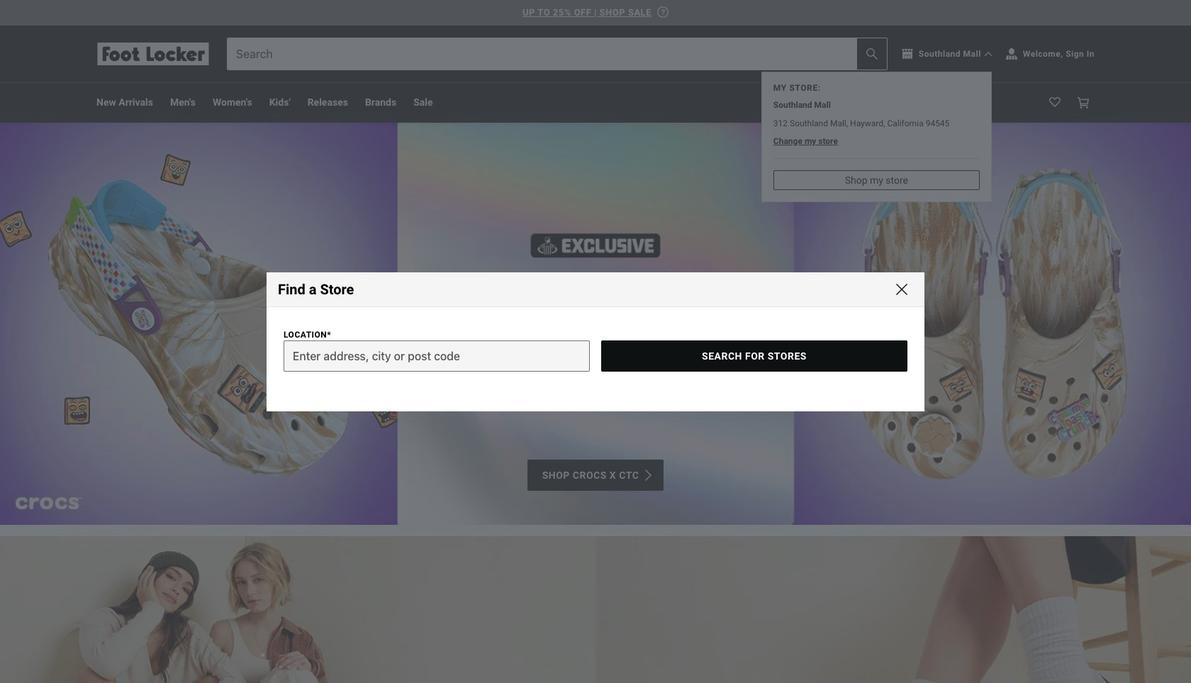 Task type: describe. For each thing, give the bounding box(es) containing it.
Enter address, city or post code search field
[[284, 340, 590, 371]]

none search field enter address, city or post code
[[272, 329, 908, 383]]

search submit image
[[867, 48, 878, 59]]

foot locker logo links to the home page image
[[96, 42, 210, 65]]

my favorites image
[[1050, 97, 1061, 108]]

add some flavor to your day-to-day look with these cinnamon toasted crocs. shop crocs x ctc image
[[0, 122, 1192, 525]]

Search search field
[[228, 38, 887, 69]]

this month, it's all about premium styles she loves. shop women's image
[[0, 536, 1192, 683]]

cart: 0 items image
[[1078, 97, 1090, 108]]



Task type: vqa. For each thing, say whether or not it's contained in the screenshot.
"Search" search field
no



Task type: locate. For each thing, give the bounding box(es) containing it.
more information about up to 25% off | shop sale promotion image
[[658, 7, 669, 18]]

dialog
[[267, 272, 925, 411]]

close find a store image
[[897, 283, 908, 295]]

primary element
[[85, 83, 1107, 122]]

None search field
[[227, 37, 888, 70], [272, 329, 908, 383], [227, 37, 888, 70]]

toolbar
[[96, 83, 796, 122]]



